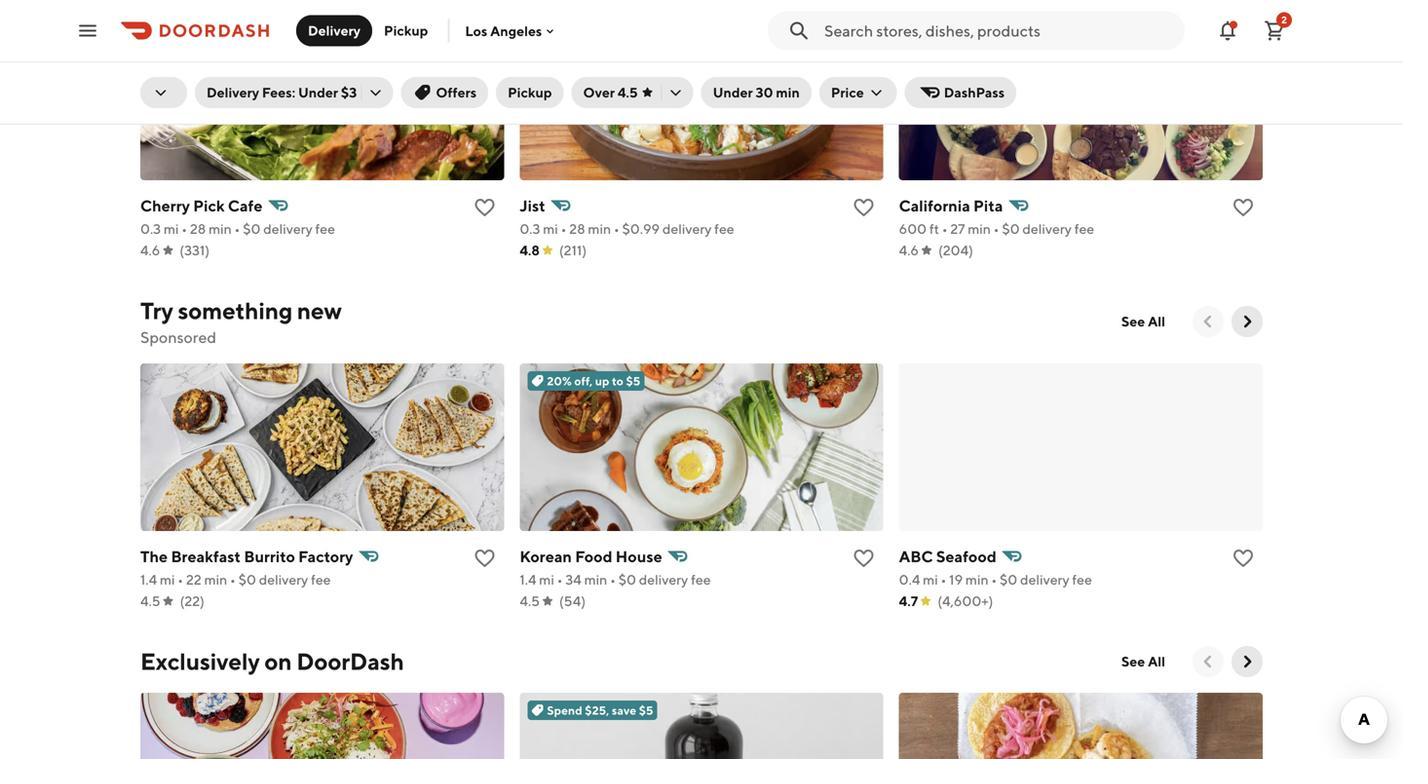 Task type: locate. For each thing, give the bounding box(es) containing it.
offers
[[436, 84, 477, 100]]

new
[[297, 297, 342, 325]]

$​0 down the breakfast burrito factory
[[239, 572, 256, 588]]

the breakfast burrito factory
[[140, 547, 353, 566]]

2 0.3 from the left
[[520, 221, 540, 237]]

all for previous button of carousel image
[[1148, 313, 1166, 329]]

pickup button
[[372, 15, 440, 46], [496, 77, 564, 108]]

0.3 mi • 28 min • $0.99 delivery fee
[[520, 221, 734, 237]]

(331)
[[180, 242, 210, 258]]

house
[[616, 547, 662, 566]]

0 vertical spatial delivery
[[308, 22, 361, 38]]

off,
[[954, 23, 972, 37], [574, 374, 593, 388]]

see all left previous button of carousel image
[[1122, 313, 1166, 329]]

• up (211) in the left top of the page
[[561, 221, 567, 237]]

0 horizontal spatial 20%
[[547, 374, 572, 388]]

min for korean food house
[[584, 572, 607, 588]]

1 4.6 from the left
[[140, 242, 160, 258]]

min right 27
[[968, 221, 991, 237]]

1 horizontal spatial up
[[975, 23, 989, 37]]

$0.99
[[622, 221, 660, 237]]

0 vertical spatial all
[[1148, 313, 1166, 329]]

korean food house
[[520, 547, 662, 566]]

mi left 22
[[160, 572, 175, 588]]

2 1.4 from the left
[[520, 572, 536, 588]]

to for pita
[[992, 23, 1003, 37]]

fee for abc seafood
[[1072, 572, 1092, 588]]

pickup left los
[[384, 22, 428, 38]]

1 see from the top
[[1122, 313, 1145, 329]]

min for abc seafood
[[966, 572, 989, 588]]

1 horizontal spatial to
[[992, 23, 1003, 37]]

mi for abc seafood
[[923, 572, 938, 588]]

1 horizontal spatial 1.4
[[520, 572, 536, 588]]

1 vertical spatial pickup button
[[496, 77, 564, 108]]

up
[[975, 23, 989, 37], [595, 374, 610, 388]]

previous button of carousel image
[[1199, 652, 1218, 671]]

20%
[[927, 23, 951, 37], [547, 374, 572, 388]]

$​0
[[243, 221, 261, 237], [1002, 221, 1020, 237], [239, 572, 256, 588], [619, 572, 636, 588], [1000, 572, 1018, 588]]

mi down korean
[[539, 572, 554, 588]]

4.5 left (54)
[[520, 593, 540, 609]]

2 28 from the left
[[569, 221, 585, 237]]

(22)
[[180, 593, 205, 609]]

•
[[182, 221, 187, 237], [234, 221, 240, 237], [561, 221, 567, 237], [614, 221, 620, 237], [942, 221, 948, 237], [994, 221, 1000, 237], [178, 572, 183, 588], [230, 572, 236, 588], [557, 572, 563, 588], [610, 572, 616, 588], [941, 572, 947, 588], [992, 572, 997, 588]]

4.6 down 600 at top right
[[899, 242, 919, 258]]

0.3 down 'cherry'
[[140, 221, 161, 237]]

4.6
[[140, 242, 160, 258], [899, 242, 919, 258]]

0 horizontal spatial delivery
[[207, 84, 259, 100]]

1 see all link from the top
[[1110, 306, 1177, 337]]

4.5
[[618, 84, 638, 100], [140, 593, 160, 609], [520, 593, 540, 609]]

4.5 for korean food house
[[520, 593, 540, 609]]

0.3 up "4.8"
[[520, 221, 540, 237]]

delivery fees: under $3
[[207, 84, 357, 100]]

delivery
[[263, 221, 313, 237], [663, 221, 712, 237], [1023, 221, 1072, 237], [259, 572, 308, 588], [639, 572, 688, 588], [1020, 572, 1070, 588]]

2 all from the top
[[1148, 653, 1166, 670]]

28 up (211) in the left top of the page
[[569, 221, 585, 237]]

1 horizontal spatial 20% off, up to $5
[[927, 23, 1020, 37]]

see
[[1122, 313, 1145, 329], [1122, 653, 1145, 670]]

under left 30
[[713, 84, 753, 100]]

0 horizontal spatial pickup
[[384, 22, 428, 38]]

0 vertical spatial to
[[992, 23, 1003, 37]]

1 0.3 from the left
[[140, 221, 161, 237]]

0 vertical spatial 20% off, up to $5
[[927, 23, 1020, 37]]

0 horizontal spatial 4.5
[[140, 593, 160, 609]]

click to add this store to your saved list image for california pita
[[1232, 196, 1255, 219]]

seafood
[[936, 547, 997, 566]]

0 vertical spatial see all
[[1122, 313, 1166, 329]]

pickup button down angeles on the left top of the page
[[496, 77, 564, 108]]

$25,
[[585, 704, 609, 717]]

2 horizontal spatial 4.5
[[618, 84, 638, 100]]

mi for the breakfast burrito factory
[[160, 572, 175, 588]]

2
[[1282, 14, 1287, 25]]

1 vertical spatial see all
[[1122, 653, 1166, 670]]

$​0 down cafe
[[243, 221, 261, 237]]

0 vertical spatial 20%
[[927, 23, 951, 37]]

1 vertical spatial pickup
[[508, 84, 552, 100]]

0 vertical spatial see all link
[[1110, 306, 1177, 337]]

1.4 down the
[[140, 572, 157, 588]]

20% for korean
[[547, 374, 572, 388]]

1.4 mi • 22 min • $​0 delivery fee
[[140, 572, 331, 588]]

try something new sponsored
[[140, 297, 342, 346]]

1 vertical spatial 20% off, up to $5
[[547, 374, 641, 388]]

food
[[575, 547, 613, 566]]

mi down 'cherry'
[[164, 221, 179, 237]]

• left 34
[[557, 572, 563, 588]]

delivery right 19
[[1020, 572, 1070, 588]]

min left the $0.99
[[588, 221, 611, 237]]

• left the $0.99
[[614, 221, 620, 237]]

0 horizontal spatial off,
[[574, 374, 593, 388]]

delivery for delivery fees: under $3
[[207, 84, 259, 100]]

1 vertical spatial $5
[[626, 374, 641, 388]]

burrito
[[244, 547, 295, 566]]

0.3
[[140, 221, 161, 237], [520, 221, 540, 237]]

1.4
[[140, 572, 157, 588], [520, 572, 536, 588]]

0 horizontal spatial 1.4
[[140, 572, 157, 588]]

fees:
[[262, 84, 295, 100]]

min inside under 30 min button
[[776, 84, 800, 100]]

1 horizontal spatial pickup
[[508, 84, 552, 100]]

delivery for abc seafood
[[1020, 572, 1070, 588]]

to
[[992, 23, 1003, 37], [612, 374, 624, 388]]

see all link left previous button of carousel icon
[[1110, 646, 1177, 677]]

1 28 from the left
[[190, 221, 206, 237]]

cafe
[[228, 196, 263, 215]]

next button of carousel image
[[1238, 312, 1257, 331]]

click to add this store to your saved list image
[[852, 196, 876, 219]]

1 horizontal spatial delivery
[[308, 22, 361, 38]]

4.5 left '(22)' on the left of the page
[[140, 593, 160, 609]]

ft
[[930, 221, 939, 237]]

mi right 0.4
[[923, 572, 938, 588]]

2 under from the left
[[713, 84, 753, 100]]

$​0 for pita
[[1002, 221, 1020, 237]]

1 vertical spatial 20%
[[547, 374, 572, 388]]

1 vertical spatial see all link
[[1110, 646, 1177, 677]]

0 vertical spatial pickup button
[[372, 15, 440, 46]]

pickup
[[384, 22, 428, 38], [508, 84, 552, 100]]

delivery down burrito
[[259, 572, 308, 588]]

0 horizontal spatial 4.6
[[140, 242, 160, 258]]

$​0 for seafood
[[1000, 572, 1018, 588]]

1 horizontal spatial off,
[[954, 23, 972, 37]]

28 up (331)
[[190, 221, 206, 237]]

20% off, up to $5
[[927, 23, 1020, 37], [547, 374, 641, 388]]

offers button
[[401, 77, 488, 108]]

2 4.6 from the left
[[899, 242, 919, 258]]

0 horizontal spatial 20% off, up to $5
[[547, 374, 641, 388]]

all
[[1148, 313, 1166, 329], [1148, 653, 1166, 670]]

(4,600+)
[[938, 593, 993, 609]]

fee for korean food house
[[691, 572, 711, 588]]

abc
[[899, 547, 933, 566]]

delivery up $3
[[308, 22, 361, 38]]

to for food
[[612, 374, 624, 388]]

click to add this store to your saved list image
[[473, 196, 496, 219], [1232, 196, 1255, 219], [473, 547, 496, 570], [852, 547, 876, 570], [1232, 547, 1255, 570]]

1 under from the left
[[298, 84, 338, 100]]

4.5 right the over
[[618, 84, 638, 100]]

mi
[[164, 221, 179, 237], [543, 221, 558, 237], [160, 572, 175, 588], [539, 572, 554, 588], [923, 572, 938, 588]]

0 vertical spatial up
[[975, 23, 989, 37]]

27
[[951, 221, 965, 237]]

min down pick
[[209, 221, 232, 237]]

delivery
[[308, 22, 361, 38], [207, 84, 259, 100]]

1 horizontal spatial under
[[713, 84, 753, 100]]

2 button
[[1255, 11, 1294, 50]]

mi down jist
[[543, 221, 558, 237]]

up for food
[[595, 374, 610, 388]]

mi for cherry pick cafe
[[164, 221, 179, 237]]

see all link left previous button of carousel image
[[1110, 306, 1177, 337]]

all left previous button of carousel icon
[[1148, 653, 1166, 670]]

0 horizontal spatial 28
[[190, 221, 206, 237]]

click to add this store to your saved list image for the breakfast burrito factory
[[473, 547, 496, 570]]

• down the breakfast burrito factory
[[230, 572, 236, 588]]

28
[[190, 221, 206, 237], [569, 221, 585, 237]]

19
[[949, 572, 963, 588]]

see all link
[[1110, 306, 1177, 337], [1110, 646, 1177, 677]]

see left previous button of carousel icon
[[1122, 653, 1145, 670]]

1 vertical spatial up
[[595, 374, 610, 388]]

all left previous button of carousel image
[[1148, 313, 1166, 329]]

• right ft
[[942, 221, 948, 237]]

0 vertical spatial see
[[1122, 313, 1145, 329]]

$5 for food
[[626, 374, 641, 388]]

min for california pita
[[968, 221, 991, 237]]

• up (331)
[[182, 221, 187, 237]]

see all left previous button of carousel icon
[[1122, 653, 1166, 670]]

next button of carousel image
[[1238, 652, 1257, 671]]

0 horizontal spatial 0.3
[[140, 221, 161, 237]]

see for previous button of carousel icon
[[1122, 653, 1145, 670]]

4.6 for california pita
[[899, 242, 919, 258]]

factory
[[298, 547, 353, 566]]

delivery for korean food house
[[639, 572, 688, 588]]

2 see all from the top
[[1122, 653, 1166, 670]]

min
[[776, 84, 800, 100], [209, 221, 232, 237], [588, 221, 611, 237], [968, 221, 991, 237], [204, 572, 227, 588], [584, 572, 607, 588], [966, 572, 989, 588]]

fee
[[315, 221, 335, 237], [715, 221, 734, 237], [1075, 221, 1095, 237], [311, 572, 331, 588], [691, 572, 711, 588], [1072, 572, 1092, 588]]

0 horizontal spatial under
[[298, 84, 338, 100]]

$​0 down pita
[[1002, 221, 1020, 237]]

1 horizontal spatial 0.3
[[520, 221, 540, 237]]

0 horizontal spatial to
[[612, 374, 624, 388]]

try
[[140, 297, 173, 325]]

see all
[[1122, 313, 1166, 329], [1122, 653, 1166, 670]]

pickup down angeles on the left top of the page
[[508, 84, 552, 100]]

exclusively on doordash
[[140, 648, 404, 675]]

0 horizontal spatial pickup button
[[372, 15, 440, 46]]

0 vertical spatial off,
[[954, 23, 972, 37]]

1 horizontal spatial pickup button
[[496, 77, 564, 108]]

delivery right the $0.99
[[663, 221, 712, 237]]

$​0 down house
[[619, 572, 636, 588]]

$​0 right 19
[[1000, 572, 1018, 588]]

min for cherry pick cafe
[[209, 221, 232, 237]]

delivery right 27
[[1023, 221, 1072, 237]]

min right 22
[[204, 572, 227, 588]]

pickup button left los
[[372, 15, 440, 46]]

1.4 down korean
[[520, 572, 536, 588]]

1 vertical spatial off,
[[574, 374, 593, 388]]

los
[[465, 23, 488, 39]]

0 vertical spatial $5
[[1006, 23, 1020, 37]]

on
[[265, 648, 292, 675]]

save
[[612, 704, 637, 717]]

delivery left fees:
[[207, 84, 259, 100]]

4.8
[[520, 242, 540, 258]]

under
[[298, 84, 338, 100], [713, 84, 753, 100]]

delivery down house
[[639, 572, 688, 588]]

2 see from the top
[[1122, 653, 1145, 670]]

1 vertical spatial to
[[612, 374, 624, 388]]

$5 for pita
[[1006, 23, 1020, 37]]

$5
[[1006, 23, 1020, 37], [626, 374, 641, 388], [639, 704, 654, 717]]

min right 34
[[584, 572, 607, 588]]

1 horizontal spatial 4.6
[[899, 242, 919, 258]]

delivery for california pita
[[1023, 221, 1072, 237]]

4.6 left (331)
[[140, 242, 160, 258]]

pick
[[193, 196, 225, 215]]

1 vertical spatial all
[[1148, 653, 1166, 670]]

1 all from the top
[[1148, 313, 1166, 329]]

min for jist
[[588, 221, 611, 237]]

1 horizontal spatial 20%
[[927, 23, 951, 37]]

1 horizontal spatial 28
[[569, 221, 585, 237]]

delivery up the new
[[263, 221, 313, 237]]

1 vertical spatial see
[[1122, 653, 1145, 670]]

min right 30
[[776, 84, 800, 100]]

click to add this store to your saved list image for korean food house
[[852, 547, 876, 570]]

20% for california
[[927, 23, 951, 37]]

mi for korean food house
[[539, 572, 554, 588]]

1 see all from the top
[[1122, 313, 1166, 329]]

see left previous button of carousel image
[[1122, 313, 1145, 329]]

the
[[140, 547, 168, 566]]

0 horizontal spatial up
[[595, 374, 610, 388]]

2 see all link from the top
[[1110, 646, 1177, 677]]

delivery button
[[296, 15, 372, 46]]

28 for jist
[[569, 221, 585, 237]]

exclusively on doordash link
[[140, 646, 404, 677]]

click to add this store to your saved list image for abc seafood
[[1232, 547, 1255, 570]]

1 vertical spatial delivery
[[207, 84, 259, 100]]

34
[[566, 572, 582, 588]]

under left $3
[[298, 84, 338, 100]]

1 horizontal spatial 4.5
[[520, 593, 540, 609]]

• up (4,600+)
[[992, 572, 997, 588]]

delivery inside button
[[308, 22, 361, 38]]

1 1.4 from the left
[[140, 572, 157, 588]]

min right 19
[[966, 572, 989, 588]]



Task type: describe. For each thing, give the bounding box(es) containing it.
price
[[831, 84, 864, 100]]

fee for cherry pick cafe
[[315, 221, 335, 237]]

pita
[[974, 196, 1003, 215]]

see for previous button of carousel image
[[1122, 313, 1145, 329]]

• down cafe
[[234, 221, 240, 237]]

los angeles button
[[465, 23, 558, 39]]

fee for the breakfast burrito factory
[[311, 572, 331, 588]]

sponsored
[[140, 328, 217, 346]]

over 4.5 button
[[572, 77, 694, 108]]

$​0 for food
[[619, 572, 636, 588]]

0.4 mi • 19 min • $​0 delivery fee
[[899, 572, 1092, 588]]

all for previous button of carousel icon
[[1148, 653, 1166, 670]]

2 vertical spatial $5
[[639, 704, 654, 717]]

600 ft • 27 min • $​0 delivery fee
[[899, 221, 1095, 237]]

$​0 for pick
[[243, 221, 261, 237]]

4.5 inside button
[[618, 84, 638, 100]]

600
[[899, 221, 927, 237]]

mi for jist
[[543, 221, 558, 237]]

22
[[186, 572, 202, 588]]

previous button of carousel image
[[1199, 312, 1218, 331]]

(211)
[[559, 242, 587, 258]]

$​0 for breakfast
[[239, 572, 256, 588]]

1.4 mi • 34 min • $​0 delivery fee
[[520, 572, 711, 588]]

click to add this store to your saved list image for cherry pick cafe
[[473, 196, 496, 219]]

(54)
[[559, 593, 586, 609]]

over
[[583, 84, 615, 100]]

notification bell image
[[1216, 19, 1240, 42]]

price button
[[819, 77, 897, 108]]

• down pita
[[994, 221, 1000, 237]]

cherry
[[140, 196, 190, 215]]

dashpass button
[[905, 77, 1017, 108]]

1 items, open order cart image
[[1263, 19, 1286, 42]]

los angeles
[[465, 23, 542, 39]]

• left 22
[[178, 572, 183, 588]]

breakfast
[[171, 547, 241, 566]]

fee for jist
[[715, 221, 734, 237]]

up for pita
[[975, 23, 989, 37]]

see all for see all link for previous button of carousel icon
[[1122, 653, 1166, 670]]

28 for cherry pick cafe
[[190, 221, 206, 237]]

delivery for jist
[[663, 221, 712, 237]]

over 4.5
[[583, 84, 638, 100]]

off, for pita
[[954, 23, 972, 37]]

1.4 for korean food house
[[520, 572, 536, 588]]

30
[[756, 84, 773, 100]]

angeles
[[490, 23, 542, 39]]

min for the breakfast burrito factory
[[204, 572, 227, 588]]

0.4
[[899, 572, 920, 588]]

0 vertical spatial pickup
[[384, 22, 428, 38]]

spend
[[547, 704, 583, 717]]

4.7
[[899, 593, 918, 609]]

• left 19
[[941, 572, 947, 588]]

delivery for the breakfast burrito factory
[[259, 572, 308, 588]]

4.6 for cherry pick cafe
[[140, 242, 160, 258]]

doordash
[[297, 648, 404, 675]]

jist
[[520, 196, 546, 215]]

delivery for cherry pick cafe
[[263, 221, 313, 237]]

something
[[178, 297, 293, 325]]

off, for food
[[574, 374, 593, 388]]

abc seafood
[[899, 547, 997, 566]]

cherry pick cafe
[[140, 196, 263, 215]]

spend $25, save $5
[[547, 704, 654, 717]]

Store search: begin typing to search for stores available on DoorDash text field
[[825, 20, 1173, 41]]

see all for see all link corresponding to previous button of carousel image
[[1122, 313, 1166, 329]]

under inside button
[[713, 84, 753, 100]]

1.4 for the breakfast burrito factory
[[140, 572, 157, 588]]

0.3 mi • 28 min • $​0 delivery fee
[[140, 221, 335, 237]]

california pita
[[899, 196, 1003, 215]]

exclusively
[[140, 648, 260, 675]]

0.3 for cherry pick cafe
[[140, 221, 161, 237]]

under 30 min
[[713, 84, 800, 100]]

$3
[[341, 84, 357, 100]]

• down "food"
[[610, 572, 616, 588]]

california
[[899, 196, 970, 215]]

20% off, up to $5 for food
[[547, 374, 641, 388]]

delivery for delivery
[[308, 22, 361, 38]]

20% off, up to $5 for pita
[[927, 23, 1020, 37]]

open menu image
[[76, 19, 99, 42]]

dashpass
[[944, 84, 1005, 100]]

(204)
[[938, 242, 973, 258]]

see all link for previous button of carousel image
[[1110, 306, 1177, 337]]

4.5 for the breakfast burrito factory
[[140, 593, 160, 609]]

see all link for previous button of carousel icon
[[1110, 646, 1177, 677]]

0.3 for jist
[[520, 221, 540, 237]]

fee for california pita
[[1075, 221, 1095, 237]]

korean
[[520, 547, 572, 566]]

under 30 min button
[[701, 77, 812, 108]]



Task type: vqa. For each thing, say whether or not it's contained in the screenshot.
See for Next button of carousel icon
yes



